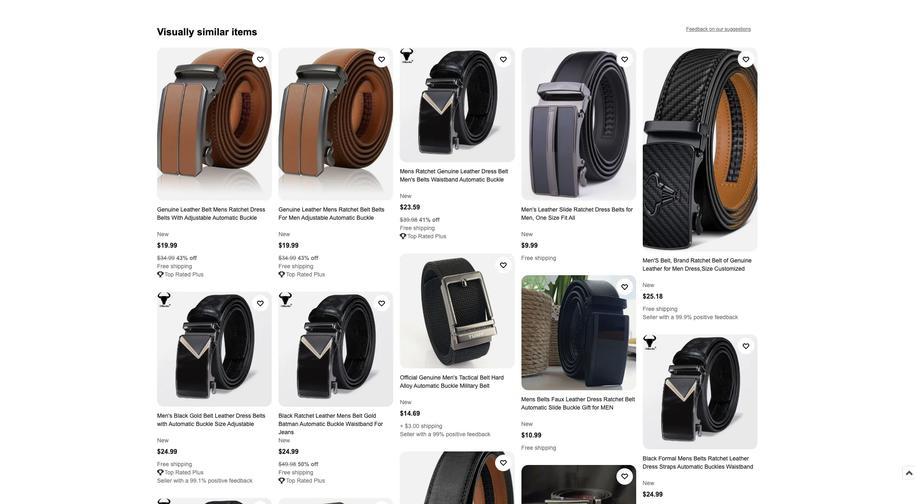 Task type: vqa. For each thing, say whether or not it's contained in the screenshot.


Task type: locate. For each thing, give the bounding box(es) containing it.
leather inside genuine leather belt mens ratchet dress belts with adjustable automatic buckle
[[181, 207, 200, 213]]

mens belts faux leather dress ratchet belt automatic slide buckle gift for men
[[522, 396, 635, 411]]

genuine inside genuine leather mens ratchet belt belts for men adjustable automatic buckle
[[279, 207, 300, 213]]

previous price $34.99 43% off text field
[[157, 254, 197, 263], [279, 254, 318, 263]]

Free shipping text field
[[400, 224, 435, 233], [522, 254, 556, 263], [643, 305, 678, 314], [279, 469, 314, 477]]

ratchet inside mens ratchet genuine leather dress belt men's belts waistband automatic buckle
[[416, 168, 436, 175]]

0 vertical spatial waistband
[[431, 177, 458, 183]]

slide up fit
[[559, 207, 572, 213]]

2 vertical spatial seller
[[157, 478, 172, 484]]

1 43% from the left
[[176, 255, 188, 262]]

off
[[432, 217, 440, 224], [190, 255, 197, 262], [311, 255, 318, 262], [311, 461, 318, 468]]

1 horizontal spatial for
[[626, 207, 633, 213]]

1 horizontal spatial waistband
[[431, 177, 458, 183]]

new for mens belts faux leather dress ratchet belt automatic slide buckle gift for men
[[522, 421, 533, 428]]

1 vertical spatial top rated plus text field
[[286, 271, 325, 279]]

$10.99 text field
[[522, 432, 542, 439]]

0 horizontal spatial gold
[[190, 413, 202, 419]]

0 horizontal spatial $34.99 43% off free shipping
[[157, 255, 197, 270]]

official
[[400, 375, 418, 381]]

buckle
[[487, 177, 504, 183], [240, 215, 257, 221], [357, 215, 374, 221], [441, 383, 458, 389], [563, 405, 580, 411], [196, 421, 213, 428], [327, 421, 344, 428]]

1 horizontal spatial previous price $34.99 43% off text field
[[279, 254, 318, 263]]

2 vertical spatial free shipping
[[157, 461, 192, 468]]

adjustable for mens
[[301, 215, 328, 221]]

1 horizontal spatial seller
[[400, 431, 415, 438]]

0 horizontal spatial 43%
[[176, 255, 188, 262]]

seller down $25.18
[[643, 314, 658, 321]]

Free shipping text field
[[157, 263, 192, 271], [279, 263, 314, 271], [522, 444, 556, 452], [157, 461, 192, 469]]

2 horizontal spatial black
[[643, 456, 657, 462]]

0 horizontal spatial for
[[279, 215, 287, 221]]

0 horizontal spatial feedback
[[229, 478, 253, 484]]

$19.99 text field
[[157, 242, 177, 249], [279, 242, 299, 249]]

0 horizontal spatial black
[[174, 413, 188, 419]]

43%
[[176, 255, 188, 262], [298, 255, 309, 262]]

leather inside mens belts faux leather dress ratchet belt automatic slide buckle gift for men
[[566, 396, 586, 403]]

0 horizontal spatial previous price $34.99 43% off text field
[[157, 254, 197, 263]]

$34.99
[[157, 255, 175, 262], [279, 255, 296, 262]]

0 horizontal spatial size
[[215, 421, 226, 428]]

2 $19.99 text field from the left
[[279, 242, 299, 249]]

rated for for
[[297, 272, 312, 278]]

1 vertical spatial waistband
[[346, 421, 373, 428]]

$24.99
[[157, 449, 177, 456], [279, 449, 299, 456], [643, 491, 663, 498]]

free shipping down $10.99
[[522, 445, 556, 452]]

1 horizontal spatial black
[[279, 413, 293, 419]]

belts inside men's black gold belt leather dress belts with automatic buckle size adjustable
[[253, 413, 266, 419]]

top for mens ratchet genuine leather dress belt men's belts waistband automatic buckle
[[407, 233, 417, 240]]

1 horizontal spatial $19.99 text field
[[279, 242, 299, 249]]

new text field for black ratchet leather mens belt gold batman automatic buckle waistband for jeans
[[279, 437, 290, 445]]

new for black ratchet leather mens belt gold batman automatic buckle waistband for jeans
[[279, 438, 290, 444]]

new text field for $24.99
[[643, 480, 654, 488]]

gold inside black ratchet leather mens belt gold batman automatic buckle waistband for jeans
[[364, 413, 376, 419]]

free inside free shipping seller with a 99.9% positive feedback
[[643, 306, 655, 313]]

0 horizontal spatial $24.99 text field
[[157, 449, 177, 456]]

top
[[407, 233, 417, 240], [165, 272, 174, 278], [286, 272, 295, 278], [165, 470, 174, 476], [286, 478, 295, 484]]

1 vertical spatial new text field
[[522, 420, 533, 429]]

Seller with a 99% positive feedback text field
[[400, 431, 491, 439]]

1 $34.99 43% off free shipping from the left
[[157, 255, 197, 270]]

genuine inside mens ratchet genuine leather dress belt men's belts waistband automatic buckle
[[437, 168, 459, 175]]

2 horizontal spatial feedback
[[715, 314, 738, 321]]

2 horizontal spatial positive
[[694, 314, 713, 321]]

2 horizontal spatial for
[[664, 266, 671, 273]]

1 vertical spatial positive
[[446, 431, 466, 438]]

top rated plus for batman
[[286, 478, 325, 484]]

1 previous price $34.99 43% off text field from the left
[[157, 254, 197, 263]]

1 vertical spatial size
[[215, 421, 226, 428]]

for
[[279, 215, 287, 221], [374, 421, 383, 428]]

2 vertical spatial waistband
[[727, 464, 754, 471]]

belt inside men's black gold belt leather dress belts with automatic buckle size adjustable
[[203, 413, 213, 419]]

$23.59 text field
[[400, 204, 420, 211]]

automatic inside "official genuine men's tactical belt hard alloy automatic buckle military belt"
[[414, 383, 439, 389]]

top for genuine leather belt mens ratchet dress belts with adjustable automatic buckle
[[165, 272, 174, 278]]

positive inside the + $3.00 shipping seller with a 99% positive feedback
[[446, 431, 466, 438]]

shipping
[[414, 225, 435, 232], [535, 255, 556, 262], [171, 263, 192, 270], [292, 263, 314, 270], [656, 306, 678, 313], [421, 423, 442, 430], [535, 445, 556, 452], [171, 461, 192, 468], [292, 470, 314, 476]]

1 horizontal spatial gold
[[364, 413, 376, 419]]

0 vertical spatial top rated plus text field
[[407, 233, 447, 241]]

feedback
[[686, 26, 708, 32]]

$19.99
[[157, 242, 177, 249], [279, 242, 299, 249]]

black inside black formal mens belts ratchet leather dress straps automatic buckles waistband
[[643, 456, 657, 462]]

2 vertical spatial feedback
[[229, 478, 253, 484]]

new for men's belt, brand ratchet belt of genuine leather for men dress,size customized
[[643, 282, 654, 289]]

mens ratchet genuine leather dress belt men's belts waistband automatic buckle
[[400, 168, 508, 183]]

ratchet inside men's belt, brand ratchet belt of genuine leather for men dress,size customized
[[691, 258, 711, 264]]

positive inside free shipping seller with a 99.9% positive feedback
[[694, 314, 713, 321]]

$34.99 for belts
[[157, 255, 175, 262]]

0 horizontal spatial seller
[[157, 478, 172, 484]]

$9.99
[[522, 242, 538, 249]]

1 vertical spatial for
[[374, 421, 383, 428]]

for inside genuine leather mens ratchet belt belts for men adjustable automatic buckle
[[279, 215, 287, 221]]

tactical
[[459, 375, 478, 381]]

belt inside black ratchet leather mens belt gold batman automatic buckle waistband for jeans
[[353, 413, 362, 419]]

belts inside genuine leather mens ratchet belt belts for men adjustable automatic buckle
[[372, 207, 385, 213]]

on
[[710, 26, 715, 32]]

1 horizontal spatial feedback
[[467, 431, 491, 438]]

free shipping text field down 41%
[[400, 224, 435, 233]]

0 vertical spatial for
[[279, 215, 287, 221]]

seller with a 99.1% positive feedback
[[157, 478, 253, 484]]

1 $19.99 text field from the left
[[157, 242, 177, 249]]

1 horizontal spatial $24.99 text field
[[279, 449, 299, 456]]

visually similar items
[[157, 26, 257, 37]]

a
[[671, 314, 674, 321], [428, 431, 431, 438], [185, 478, 189, 484]]

free shipping for $9.99
[[522, 255, 556, 262]]

positive right 99.9%
[[694, 314, 713, 321]]

1 horizontal spatial $34.99 43% off free shipping
[[279, 255, 318, 270]]

buckle inside black ratchet leather mens belt gold batman automatic buckle waistband for jeans
[[327, 421, 344, 428]]

leather inside men's belt, brand ratchet belt of genuine leather for men dress,size customized
[[643, 266, 663, 273]]

+ $3.00 shipping seller with a 99% positive feedback
[[400, 423, 491, 438]]

group
[[157, 48, 758, 505]]

2 horizontal spatial $24.99 text field
[[643, 491, 663, 498]]

1 horizontal spatial for
[[374, 421, 383, 428]]

0 horizontal spatial positive
[[208, 478, 228, 484]]

belt
[[498, 168, 508, 175], [202, 207, 212, 213], [360, 207, 370, 213], [712, 258, 722, 264], [480, 375, 490, 381], [480, 383, 490, 389], [625, 396, 635, 403], [203, 413, 213, 419], [353, 413, 362, 419]]

adjustable inside genuine leather mens ratchet belt belts for men adjustable automatic buckle
[[301, 215, 328, 221]]

2 horizontal spatial a
[[671, 314, 674, 321]]

1 horizontal spatial men
[[672, 266, 684, 273]]

2 horizontal spatial seller
[[643, 314, 658, 321]]

black formal mens belts ratchet leather dress straps automatic buckles waistband
[[643, 456, 754, 471]]

0 vertical spatial seller
[[643, 314, 658, 321]]

2 $19.99 from the left
[[279, 242, 299, 249]]

2 $34.99 43% off free shipping from the left
[[279, 255, 318, 270]]

genuine inside men's belt, brand ratchet belt of genuine leather for men dress,size customized
[[730, 258, 752, 264]]

men's inside "official genuine men's tactical belt hard alloy automatic buckle military belt"
[[443, 375, 458, 381]]

1 horizontal spatial positive
[[446, 431, 466, 438]]

feedback
[[715, 314, 738, 321], [467, 431, 491, 438], [229, 478, 253, 484]]

our
[[716, 26, 724, 32]]

2 43% from the left
[[298, 255, 309, 262]]

2 vertical spatial a
[[185, 478, 189, 484]]

dress
[[482, 168, 497, 175], [250, 207, 265, 213], [595, 207, 610, 213], [587, 396, 602, 403], [236, 413, 251, 419], [643, 464, 658, 471]]

brand
[[674, 258, 689, 264]]

belts inside mens belts faux leather dress ratchet belt automatic slide buckle gift for men
[[537, 396, 550, 403]]

adjustable inside genuine leather belt mens ratchet dress belts with adjustable automatic buckle
[[184, 215, 211, 221]]

$9.99 text field
[[522, 242, 538, 249]]

new text field for mens ratchet genuine leather dress belt men's belts waistband automatic buckle
[[400, 192, 412, 200]]

a left the 99.1%
[[185, 478, 189, 484]]

a inside seller with a 99.1% positive feedback text box
[[185, 478, 189, 484]]

a left 99%
[[428, 431, 431, 438]]

free shipping
[[522, 255, 556, 262], [522, 445, 556, 452], [157, 461, 192, 468]]

0 horizontal spatial for
[[593, 405, 599, 411]]

1 horizontal spatial 43%
[[298, 255, 309, 262]]

new for official genuine men's tactical belt hard alloy automatic buckle military belt
[[400, 399, 412, 406]]

slide down faux
[[549, 405, 562, 411]]

1 horizontal spatial $34.99
[[279, 255, 296, 262]]

genuine leather mens ratchet belt belts for men adjustable automatic buckle
[[279, 207, 385, 221]]

1 horizontal spatial $19.99
[[279, 242, 299, 249]]

feedback inside text box
[[229, 478, 253, 484]]

$19.99 for belts
[[157, 242, 177, 249]]

1 gold from the left
[[190, 413, 202, 419]]

waistband inside mens ratchet genuine leather dress belt men's belts waistband automatic buckle
[[431, 177, 458, 183]]

free shipping text field down $25.18
[[643, 305, 678, 314]]

free shipping seller with a 99.9% positive feedback
[[643, 306, 738, 321]]

0 horizontal spatial men
[[289, 215, 300, 221]]

dress inside black formal mens belts ratchet leather dress straps automatic buckles waistband
[[643, 464, 658, 471]]

men inside genuine leather mens ratchet belt belts for men adjustable automatic buckle
[[289, 215, 300, 221]]

customized
[[715, 266, 745, 273]]

belts
[[417, 177, 430, 183], [372, 207, 385, 213], [612, 207, 625, 213], [157, 215, 170, 221], [537, 396, 550, 403], [253, 413, 266, 419], [694, 456, 707, 462]]

2 vertical spatial new text field
[[643, 480, 654, 488]]

positive
[[694, 314, 713, 321], [446, 431, 466, 438], [208, 478, 228, 484]]

seller down $3.00
[[400, 431, 415, 438]]

free shipping down $9.99 text field
[[522, 255, 556, 262]]

seller
[[643, 314, 658, 321], [400, 431, 415, 438], [157, 478, 172, 484]]

top rated plus text field for $19.99
[[165, 271, 204, 279]]

dress inside men's leather slide ratchet dress belts for men, one size fit all
[[595, 207, 610, 213]]

black ratchet leather mens belt gold batman automatic buckle waistband for jeans
[[279, 413, 383, 436]]

previous price $34.99 43% off text field for with
[[157, 254, 197, 263]]

free inside text box
[[522, 255, 533, 262]]

43% for men
[[298, 255, 309, 262]]

43% for with
[[176, 255, 188, 262]]

free shipping text field down the 50%
[[279, 469, 314, 477]]

off for belts
[[432, 217, 440, 224]]

2 vertical spatial for
[[593, 405, 599, 411]]

New text field
[[643, 282, 654, 290], [522, 420, 533, 429], [643, 480, 654, 488]]

0 horizontal spatial $19.99
[[157, 242, 177, 249]]

automatic inside genuine leather belt mens ratchet dress belts with adjustable automatic buckle
[[213, 215, 238, 221]]

plus
[[435, 233, 447, 240], [192, 272, 204, 278], [314, 272, 325, 278], [192, 470, 204, 476], [314, 478, 325, 484]]

mens inside black ratchet leather mens belt gold batman automatic buckle waistband for jeans
[[337, 413, 351, 419]]

seller left the 99.1%
[[157, 478, 172, 484]]

men's black gold belt leather dress belts with automatic buckle size adjustable
[[157, 413, 266, 428]]

$24.99 text field for men's black gold belt leather dress belts with automatic buckle size adjustable
[[157, 449, 177, 456]]

plus for for
[[314, 272, 325, 278]]

buckle inside mens belts faux leather dress ratchet belt automatic slide buckle gift for men
[[563, 405, 580, 411]]

41%
[[419, 217, 431, 224]]

+ $3.00 shipping text field
[[400, 422, 442, 431]]

for inside men's leather slide ratchet dress belts for men, one size fit all
[[626, 207, 633, 213]]

dress inside men's black gold belt leather dress belts with automatic buckle size adjustable
[[236, 413, 251, 419]]

adjustable
[[184, 215, 211, 221], [301, 215, 328, 221], [227, 421, 254, 428]]

1 $19.99 from the left
[[157, 242, 177, 249]]

2 vertical spatial positive
[[208, 478, 228, 484]]

$24.99 for black ratchet leather mens belt gold batman automatic buckle waistband for jeans
[[279, 449, 299, 456]]

99%
[[433, 431, 445, 438]]

rated
[[418, 233, 434, 240], [175, 272, 191, 278], [297, 272, 312, 278], [175, 470, 191, 476], [297, 478, 312, 484]]

1 vertical spatial free shipping
[[522, 445, 556, 452]]

top rated plus text field for $24.99
[[286, 477, 325, 485]]

leather inside black ratchet leather mens belt gold batman automatic buckle waistband for jeans
[[316, 413, 335, 419]]

1 vertical spatial slide
[[549, 405, 562, 411]]

straps
[[660, 464, 676, 471]]

0 horizontal spatial adjustable
[[184, 215, 211, 221]]

buckle inside mens ratchet genuine leather dress belt men's belts waistband automatic buckle
[[487, 177, 504, 183]]

black
[[174, 413, 188, 419], [279, 413, 293, 419], [643, 456, 657, 462]]

automatic inside mens ratchet genuine leather dress belt men's belts waistband automatic buckle
[[460, 177, 485, 183]]

off for with
[[190, 255, 197, 262]]

waistband
[[431, 177, 458, 183], [346, 421, 373, 428], [727, 464, 754, 471]]

2 horizontal spatial waistband
[[727, 464, 754, 471]]

1 vertical spatial for
[[664, 266, 671, 273]]

black for black ratchet leather mens belt gold batman automatic buckle waistband for jeans
[[279, 413, 293, 419]]

1 vertical spatial men
[[672, 266, 684, 273]]

top rated plus text field for $23.59
[[407, 233, 447, 241]]

$19.99 text field for belts
[[157, 242, 177, 249]]

automatic inside black formal mens belts ratchet leather dress straps automatic buckles waistband
[[678, 464, 703, 471]]

a inside free shipping seller with a 99.9% positive feedback
[[671, 314, 674, 321]]

2 previous price $34.99 43% off text field from the left
[[279, 254, 318, 263]]

$49.98
[[279, 461, 296, 468]]

visually
[[157, 26, 194, 37]]

1 $34.99 from the left
[[157, 255, 175, 262]]

ratchet
[[416, 168, 436, 175], [229, 207, 249, 213], [339, 207, 359, 213], [574, 207, 594, 213], [691, 258, 711, 264], [604, 396, 624, 403], [294, 413, 314, 419], [708, 456, 728, 462]]

men's
[[400, 177, 415, 183], [522, 207, 537, 213], [443, 375, 458, 381], [157, 413, 172, 419]]

0 vertical spatial feedback
[[715, 314, 738, 321]]

new for men's leather slide ratchet dress belts for men, one size fit all
[[522, 231, 533, 238]]

gold
[[190, 413, 202, 419], [364, 413, 376, 419]]

0 vertical spatial slide
[[559, 207, 572, 213]]

mens
[[400, 168, 414, 175], [213, 207, 227, 213], [323, 207, 337, 213], [522, 396, 536, 403], [337, 413, 351, 419], [678, 456, 692, 462]]

2 $34.99 from the left
[[279, 255, 296, 262]]

belts inside mens ratchet genuine leather dress belt men's belts waistband automatic buckle
[[417, 177, 430, 183]]

genuine
[[437, 168, 459, 175], [157, 207, 179, 213], [279, 207, 300, 213], [730, 258, 752, 264], [419, 375, 441, 381]]

shipping inside free shipping seller with a 99.9% positive feedback
[[656, 306, 678, 313]]

$39.98 41% off free shipping
[[400, 217, 440, 232]]

new text field for men's leather slide ratchet dress belts for men, one size fit all
[[522, 231, 533, 239]]

1 horizontal spatial top rated plus text field
[[407, 233, 447, 241]]

$34.99 43% off free shipping
[[157, 255, 197, 270], [279, 255, 318, 270]]

0 vertical spatial free shipping
[[522, 255, 556, 262]]

military
[[460, 383, 478, 389]]

1 vertical spatial a
[[428, 431, 431, 438]]

size inside men's black gold belt leather dress belts with automatic buckle size adjustable
[[215, 421, 226, 428]]

0 horizontal spatial waistband
[[346, 421, 373, 428]]

for inside men's belt, brand ratchet belt of genuine leather for men dress,size customized
[[664, 266, 671, 273]]

1 horizontal spatial $24.99
[[279, 449, 299, 456]]

0 horizontal spatial $34.99
[[157, 255, 175, 262]]

free shipping for $10.99
[[522, 445, 556, 452]]

1 vertical spatial seller
[[400, 431, 415, 438]]

rated for men's
[[418, 233, 434, 240]]

men's
[[643, 258, 659, 264]]

positive right the 99.1%
[[208, 478, 228, 484]]

2 horizontal spatial $24.99
[[643, 491, 663, 498]]

1 vertical spatial feedback
[[467, 431, 491, 438]]

belts inside black formal mens belts ratchet leather dress straps automatic buckles waistband
[[694, 456, 707, 462]]

0 horizontal spatial $24.99
[[157, 449, 177, 456]]

black inside black ratchet leather mens belt gold batman automatic buckle waistband for jeans
[[279, 413, 293, 419]]

positive right 99%
[[446, 431, 466, 438]]

men's inside men's black gold belt leather dress belts with automatic buckle size adjustable
[[157, 413, 172, 419]]

0 vertical spatial for
[[626, 207, 633, 213]]

similar
[[197, 26, 229, 37]]

free
[[400, 225, 412, 232], [522, 255, 533, 262], [157, 263, 169, 270], [279, 263, 290, 270], [643, 306, 655, 313], [522, 445, 533, 452], [157, 461, 169, 468], [279, 470, 290, 476]]

0 horizontal spatial a
[[185, 478, 189, 484]]

a left 99.9%
[[671, 314, 674, 321]]

Seller with a 99.9% positive feedback text field
[[643, 314, 738, 322]]

ratchet inside men's leather slide ratchet dress belts for men, one size fit all
[[574, 207, 594, 213]]

1 horizontal spatial adjustable
[[227, 421, 254, 428]]

seller inside the + $3.00 shipping seller with a 99% positive feedback
[[400, 431, 415, 438]]

New text field
[[400, 192, 412, 200], [157, 231, 169, 239], [279, 231, 290, 239], [522, 231, 533, 239], [400, 399, 412, 407], [157, 437, 169, 445], [279, 437, 290, 445]]

buckles
[[705, 464, 725, 471]]

$10.99
[[522, 432, 542, 439]]

leather
[[461, 168, 480, 175], [181, 207, 200, 213], [302, 207, 322, 213], [538, 207, 558, 213], [643, 266, 663, 273], [566, 396, 586, 403], [215, 413, 234, 419], [316, 413, 335, 419], [730, 456, 749, 462]]

for inside black ratchet leather mens belt gold batman automatic buckle waistband for jeans
[[374, 421, 383, 428]]

top rated plus
[[407, 233, 447, 240], [165, 272, 204, 278], [286, 272, 325, 278], [165, 470, 204, 476], [286, 478, 325, 484]]

$24.99 for black formal mens belts ratchet leather dress straps automatic buckles waistband
[[643, 491, 663, 498]]

new text field for $25.18
[[643, 282, 654, 290]]

free shipping up the 99.1%
[[157, 461, 192, 468]]

0 vertical spatial positive
[[694, 314, 713, 321]]

slide
[[559, 207, 572, 213], [549, 405, 562, 411]]

automatic
[[460, 177, 485, 183], [213, 215, 238, 221], [330, 215, 355, 221], [414, 383, 439, 389], [522, 405, 547, 411], [169, 421, 194, 428], [300, 421, 325, 428], [678, 464, 703, 471]]

for
[[626, 207, 633, 213], [664, 266, 671, 273], [593, 405, 599, 411]]

$24.99 for men's black gold belt leather dress belts with automatic buckle size adjustable
[[157, 449, 177, 456]]

size
[[548, 215, 560, 221], [215, 421, 226, 428]]

off inside $39.98 41% off free shipping
[[432, 217, 440, 224]]

1 horizontal spatial size
[[548, 215, 560, 221]]

$24.99 text field for black formal mens belts ratchet leather dress straps automatic buckles waistband
[[643, 491, 663, 498]]

men's inside men's leather slide ratchet dress belts for men, one size fit all
[[522, 207, 537, 213]]

new text field for genuine leather belt mens ratchet dress belts with adjustable automatic buckle
[[157, 231, 169, 239]]

0 vertical spatial size
[[548, 215, 560, 221]]

2 gold from the left
[[364, 413, 376, 419]]

0 vertical spatial men
[[289, 215, 300, 221]]

men
[[601, 405, 614, 411]]

ratchet inside genuine leather mens ratchet belt belts for men adjustable automatic buckle
[[339, 207, 359, 213]]

0 horizontal spatial top rated plus text field
[[286, 271, 325, 279]]

1 horizontal spatial a
[[428, 431, 431, 438]]

men
[[289, 215, 300, 221], [672, 266, 684, 273]]

$24.99 text field
[[157, 449, 177, 456], [279, 449, 299, 456], [643, 491, 663, 498]]

2 horizontal spatial adjustable
[[301, 215, 328, 221]]

$14.69
[[400, 410, 420, 417]]

plus for men's
[[435, 233, 447, 240]]

0 horizontal spatial $19.99 text field
[[157, 242, 177, 249]]

Top Rated Plus text field
[[165, 271, 204, 279], [165, 469, 204, 477], [286, 477, 325, 485]]

0 vertical spatial a
[[671, 314, 674, 321]]

new
[[400, 193, 412, 200], [157, 231, 169, 238], [279, 231, 290, 238], [522, 231, 533, 238], [643, 282, 654, 289], [400, 399, 412, 406], [522, 421, 533, 428], [157, 438, 169, 444], [279, 438, 290, 444], [643, 480, 654, 487]]

gift
[[582, 405, 591, 411]]

0 vertical spatial new text field
[[643, 282, 654, 290]]

with
[[659, 314, 670, 321], [157, 421, 167, 428], [416, 431, 427, 438], [173, 478, 184, 484]]

belts inside men's leather slide ratchet dress belts for men, one size fit all
[[612, 207, 625, 213]]

Top Rated Plus text field
[[407, 233, 447, 241], [286, 271, 325, 279]]

hard
[[492, 375, 504, 381]]



Task type: describe. For each thing, give the bounding box(es) containing it.
dress inside genuine leather belt mens ratchet dress belts with adjustable automatic buckle
[[250, 207, 265, 213]]

previous price $39.98 41% off text field
[[400, 216, 440, 224]]

previous price $34.99 43% off text field for men
[[279, 254, 318, 263]]

leather inside genuine leather mens ratchet belt belts for men adjustable automatic buckle
[[302, 207, 322, 213]]

new text field for genuine leather mens ratchet belt belts for men adjustable automatic buckle
[[279, 231, 290, 239]]

free shipping for $24.99
[[157, 461, 192, 468]]

buckle inside genuine leather mens ratchet belt belts for men adjustable automatic buckle
[[357, 215, 374, 221]]

men inside men's belt, brand ratchet belt of genuine leather for men dress,size customized
[[672, 266, 684, 273]]

mens inside mens belts faux leather dress ratchet belt automatic slide buckle gift for men
[[522, 396, 536, 403]]

top rated plus text field for $19.99
[[286, 271, 325, 279]]

new for genuine leather belt mens ratchet dress belts with adjustable automatic buckle
[[157, 231, 169, 238]]

leather inside black formal mens belts ratchet leather dress straps automatic buckles waistband
[[730, 456, 749, 462]]

ratchet inside black formal mens belts ratchet leather dress straps automatic buckles waistband
[[708, 456, 728, 462]]

ratchet inside genuine leather belt mens ratchet dress belts with adjustable automatic buckle
[[229, 207, 249, 213]]

$25.18
[[643, 294, 663, 301]]

buckle inside genuine leather belt mens ratchet dress belts with adjustable automatic buckle
[[240, 215, 257, 221]]

rated for belts
[[175, 272, 191, 278]]

buckle inside "official genuine men's tactical belt hard alloy automatic buckle military belt"
[[441, 383, 458, 389]]

automatic inside genuine leather mens ratchet belt belts for men adjustable automatic buckle
[[330, 215, 355, 221]]

plus for batman
[[314, 478, 325, 484]]

$3.00
[[405, 423, 419, 430]]

waistband inside black formal mens belts ratchet leather dress straps automatic buckles waistband
[[727, 464, 754, 471]]

with inside free shipping seller with a 99.9% positive feedback
[[659, 314, 670, 321]]

with inside men's black gold belt leather dress belts with automatic buckle size adjustable
[[157, 421, 167, 428]]

previous price $49.98 50% off text field
[[279, 461, 318, 469]]

rated for batman
[[297, 478, 312, 484]]

Seller with a 99.1% positive feedback text field
[[157, 477, 253, 485]]

seller inside free shipping seller with a 99.9% positive feedback
[[643, 314, 658, 321]]

$19.99 text field for for
[[279, 242, 299, 249]]

gold inside men's black gold belt leather dress belts with automatic buckle size adjustable
[[190, 413, 202, 419]]

free inside $39.98 41% off free shipping
[[400, 225, 412, 232]]

$25.18 text field
[[643, 294, 663, 301]]

belt,
[[661, 258, 672, 264]]

batman
[[279, 421, 298, 428]]

formal
[[659, 456, 677, 462]]

top rated plus for men's
[[407, 233, 447, 240]]

men's leather slide ratchet dress belts for men, one size fit all
[[522, 207, 633, 221]]

fit
[[561, 215, 568, 221]]

new text field for official genuine men's tactical belt hard alloy automatic buckle military belt
[[400, 399, 412, 407]]

leather inside men's leather slide ratchet dress belts for men, one size fit all
[[538, 207, 558, 213]]

belts inside genuine leather belt mens ratchet dress belts with adjustable automatic buckle
[[157, 215, 170, 221]]

$19.99 for for
[[279, 242, 299, 249]]

new for black formal mens belts ratchet leather dress straps automatic buckles waistband
[[643, 480, 654, 487]]

men's belt, brand ratchet belt of genuine leather for men dress,size customized
[[643, 258, 752, 273]]

faux
[[552, 396, 564, 403]]

$34.99 for for
[[279, 255, 296, 262]]

buckle inside men's black gold belt leather dress belts with automatic buckle size adjustable
[[196, 421, 213, 428]]

men,
[[522, 215, 534, 221]]

99.9%
[[676, 314, 692, 321]]

dress inside mens belts faux leather dress ratchet belt automatic slide buckle gift for men
[[587, 396, 602, 403]]

all
[[569, 215, 575, 221]]

black for black formal mens belts ratchet leather dress straps automatic buckles waistband
[[643, 456, 657, 462]]

a inside the + $3.00 shipping seller with a 99% positive feedback
[[428, 431, 431, 438]]

automatic inside men's black gold belt leather dress belts with automatic buckle size adjustable
[[169, 421, 194, 428]]

99.1%
[[190, 478, 206, 484]]

mens inside genuine leather mens ratchet belt belts for men adjustable automatic buckle
[[323, 207, 337, 213]]

belt inside genuine leather mens ratchet belt belts for men adjustable automatic buckle
[[360, 207, 370, 213]]

plus for belts
[[192, 272, 204, 278]]

mens inside black formal mens belts ratchet leather dress straps automatic buckles waistband
[[678, 456, 692, 462]]

mens inside genuine leather belt mens ratchet dress belts with adjustable automatic buckle
[[213, 207, 227, 213]]

$24.99 text field for black ratchet leather mens belt gold batman automatic buckle waistband for jeans
[[279, 449, 299, 456]]

$39.98
[[400, 217, 418, 224]]

free inside "$49.98 50% off free shipping"
[[279, 470, 290, 476]]

$14.69 text field
[[400, 410, 420, 417]]

new text field for $10.99
[[522, 420, 533, 429]]

new for mens ratchet genuine leather dress belt men's belts waistband automatic buckle
[[400, 193, 412, 200]]

ratchet inside mens belts faux leather dress ratchet belt automatic slide buckle gift for men
[[604, 396, 624, 403]]

leather inside men's black gold belt leather dress belts with automatic buckle size adjustable
[[215, 413, 234, 419]]

off for men
[[311, 255, 318, 262]]

size inside men's leather slide ratchet dress belts for men, one size fit all
[[548, 215, 560, 221]]

new text field for men's black gold belt leather dress belts with automatic buckle size adjustable
[[157, 437, 169, 445]]

$49.98 50% off free shipping
[[279, 461, 318, 476]]

suggestions
[[725, 26, 751, 32]]

dress,size
[[685, 266, 713, 273]]

with inside text box
[[173, 478, 184, 484]]

new for men's black gold belt leather dress belts with automatic buckle size adjustable
[[157, 438, 169, 444]]

adjustable for belt
[[184, 215, 211, 221]]

free shipping text field down $9.99 text field
[[522, 254, 556, 263]]

one
[[536, 215, 547, 221]]

men's inside mens ratchet genuine leather dress belt men's belts waistband automatic buckle
[[400, 177, 415, 183]]

belt inside mens belts faux leather dress ratchet belt automatic slide buckle gift for men
[[625, 396, 635, 403]]

genuine inside genuine leather belt mens ratchet dress belts with adjustable automatic buckle
[[157, 207, 179, 213]]

top rated plus for belts
[[165, 272, 204, 278]]

feedback inside the + $3.00 shipping seller with a 99% positive feedback
[[467, 431, 491, 438]]

top for black ratchet leather mens belt gold batman automatic buckle waistband for jeans
[[286, 478, 295, 484]]

top for genuine leather mens ratchet belt belts for men adjustable automatic buckle
[[286, 272, 295, 278]]

with
[[172, 215, 183, 221]]

genuine inside "official genuine men's tactical belt hard alloy automatic buckle military belt"
[[419, 375, 441, 381]]

top rated plus for for
[[286, 272, 325, 278]]

mens inside mens ratchet genuine leather dress belt men's belts waistband automatic buckle
[[400, 168, 414, 175]]

jeans
[[279, 429, 294, 436]]

belt inside genuine leather belt mens ratchet dress belts with adjustable automatic buckle
[[202, 207, 212, 213]]

items
[[232, 26, 257, 37]]

dress inside mens ratchet genuine leather dress belt men's belts waistband automatic buckle
[[482, 168, 497, 175]]

feedback on our suggestions
[[686, 26, 751, 32]]

shipping inside "$49.98 50% off free shipping"
[[292, 470, 314, 476]]

slide inside mens belts faux leather dress ratchet belt automatic slide buckle gift for men
[[549, 405, 562, 411]]

belt inside men's belt, brand ratchet belt of genuine leather for men dress,size customized
[[712, 258, 722, 264]]

shipping inside the + $3.00 shipping seller with a 99% positive feedback
[[421, 423, 442, 430]]

ratchet inside black ratchet leather mens belt gold batman automatic buckle waistband for jeans
[[294, 413, 314, 419]]

for inside mens belts faux leather dress ratchet belt automatic slide buckle gift for men
[[593, 405, 599, 411]]

belt inside mens ratchet genuine leather dress belt men's belts waistband automatic buckle
[[498, 168, 508, 175]]

$34.99 43% off free shipping for men
[[279, 255, 318, 270]]

leather inside mens ratchet genuine leather dress belt men's belts waistband automatic buckle
[[461, 168, 480, 175]]

automatic inside black ratchet leather mens belt gold batman automatic buckle waistband for jeans
[[300, 421, 325, 428]]

shipping inside $39.98 41% off free shipping
[[414, 225, 435, 232]]

$34.99 43% off free shipping for with
[[157, 255, 197, 270]]

off for automatic
[[311, 461, 318, 468]]

black inside men's black gold belt leather dress belts with automatic buckle size adjustable
[[174, 413, 188, 419]]

new for genuine leather mens ratchet belt belts for men adjustable automatic buckle
[[279, 231, 290, 238]]

feedback on our suggestions link
[[686, 26, 751, 32]]

group containing $23.59
[[157, 48, 758, 505]]

of
[[724, 258, 729, 264]]

alloy
[[400, 383, 413, 389]]

official genuine men's tactical belt hard alloy automatic buckle military belt
[[400, 375, 504, 389]]

feedback inside free shipping seller with a 99.9% positive feedback
[[715, 314, 738, 321]]

seller inside text box
[[157, 478, 172, 484]]

50%
[[298, 461, 309, 468]]

positive inside text box
[[208, 478, 228, 484]]

genuine leather belt mens ratchet dress belts with adjustable automatic buckle
[[157, 207, 265, 221]]

slide inside men's leather slide ratchet dress belts for men, one size fit all
[[559, 207, 572, 213]]

with inside the + $3.00 shipping seller with a 99% positive feedback
[[416, 431, 427, 438]]

automatic inside mens belts faux leather dress ratchet belt automatic slide buckle gift for men
[[522, 405, 547, 411]]

$23.59
[[400, 204, 420, 211]]

waistband inside black ratchet leather mens belt gold batman automatic buckle waistband for jeans
[[346, 421, 373, 428]]

+
[[400, 423, 403, 430]]



